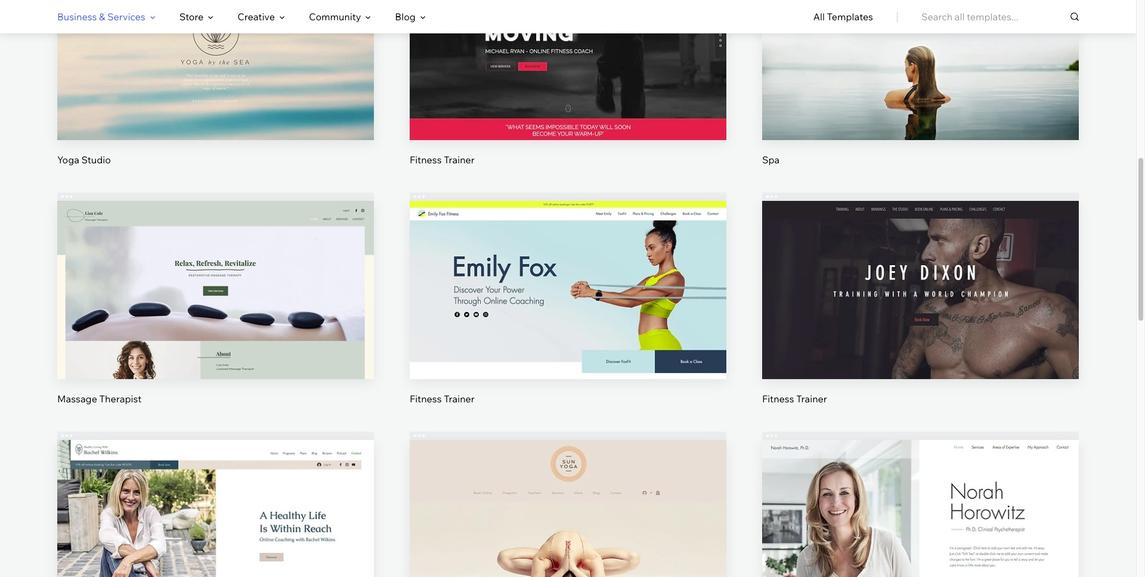 Task type: vqa. For each thing, say whether or not it's contained in the screenshot.
View for Health & Wellness website templates - Psychotherapist image
yes



Task type: locate. For each thing, give the bounding box(es) containing it.
trainer
[[444, 154, 475, 166], [444, 393, 475, 405], [796, 393, 827, 405]]

massage
[[57, 393, 97, 405]]

yoga studio
[[57, 154, 111, 166]]

view inside the yoga studio group
[[205, 68, 227, 80]]

health & wellness website templates - psychotherapist image
[[762, 440, 1079, 577]]

studio
[[81, 154, 111, 166]]

edit inside spa group
[[912, 27, 930, 39]]

fitness
[[410, 154, 442, 166], [410, 393, 442, 405], [762, 393, 794, 405]]

store
[[179, 11, 204, 23]]

edit for health & wellness website templates - psychotherapist image
[[912, 505, 930, 517]]

view for health & wellness website templates - spa image at the top of the page
[[910, 68, 932, 80]]

edit for health & wellness website templates - coaching professional image
[[207, 505, 225, 517]]

categories by subject element
[[57, 1, 426, 33]]

edit button inside the yoga studio group
[[187, 19, 244, 48]]

view for health & wellness website templates - psychotherapist image
[[910, 546, 932, 558]]

services
[[107, 11, 145, 23]]

health & wellness website templates - fitness trainer image
[[410, 0, 726, 140], [410, 201, 726, 379], [762, 201, 1079, 379]]

fitness trainer
[[410, 154, 475, 166], [410, 393, 475, 405], [762, 393, 827, 405]]

1 vertical spatial health & wellness website templates - yoga studio image
[[410, 440, 726, 577]]

health & wellness website templates - spa image
[[762, 0, 1079, 140]]

view inside massage therapist group
[[205, 307, 227, 319]]

business & services
[[57, 11, 145, 23]]

massage therapist group
[[57, 193, 374, 406]]

None search field
[[922, 0, 1079, 33]]

view
[[205, 68, 227, 80], [557, 68, 579, 80], [910, 68, 932, 80], [205, 307, 227, 319], [557, 307, 579, 319], [910, 307, 932, 319], [205, 546, 227, 558], [557, 546, 579, 558], [910, 546, 932, 558]]

view button
[[187, 60, 244, 88], [540, 60, 596, 88], [892, 60, 949, 88], [187, 299, 244, 327], [540, 299, 596, 327], [892, 299, 949, 327], [187, 538, 244, 566], [540, 538, 596, 566], [892, 538, 949, 566]]

view inside spa group
[[910, 68, 932, 80]]

edit button for health & wellness website templates - coaching professional image
[[187, 497, 244, 526]]

massage therapist
[[57, 393, 142, 405]]

0 vertical spatial health & wellness website templates - yoga studio image
[[57, 0, 374, 140]]

edit button for the health & wellness website templates - massage therapist image
[[187, 258, 244, 287]]

view button inside spa group
[[892, 60, 949, 88]]

all
[[813, 11, 825, 23]]

edit button
[[187, 19, 244, 48], [540, 19, 596, 48], [892, 19, 949, 48], [187, 258, 244, 287], [540, 258, 596, 287], [892, 258, 949, 287], [187, 497, 244, 526], [540, 497, 596, 526], [892, 497, 949, 526]]

all templates
[[813, 11, 873, 23]]

business
[[57, 11, 97, 23]]

edit button inside massage therapist group
[[187, 258, 244, 287]]

edit for the health & wellness website templates - massage therapist image
[[207, 266, 225, 278]]

fitness trainer group
[[410, 0, 726, 167], [410, 193, 726, 406], [762, 193, 1079, 406]]

health & wellness website templates - massage therapist image
[[57, 201, 374, 379]]

edit inside massage therapist group
[[207, 266, 225, 278]]

edit
[[207, 27, 225, 39], [559, 27, 577, 39], [912, 27, 930, 39], [207, 266, 225, 278], [559, 266, 577, 278], [912, 266, 930, 278], [207, 505, 225, 517], [559, 505, 577, 517], [912, 505, 930, 517]]

Search search field
[[922, 0, 1079, 33]]

edit inside the yoga studio group
[[207, 27, 225, 39]]

health & wellness website templates - yoga studio image
[[57, 0, 374, 140], [410, 440, 726, 577]]

edit for left health & wellness website templates - yoga studio image
[[207, 27, 225, 39]]

creative
[[238, 11, 275, 23]]

&
[[99, 11, 105, 23]]

edit button for health & wellness website templates - yoga studio image to the right
[[540, 497, 596, 526]]

edit button inside spa group
[[892, 19, 949, 48]]



Task type: describe. For each thing, give the bounding box(es) containing it.
0 horizontal spatial health & wellness website templates - yoga studio image
[[57, 0, 374, 140]]

view button inside massage therapist group
[[187, 299, 244, 327]]

view for the health & wellness website templates - massage therapist image
[[205, 307, 227, 319]]

yoga
[[57, 154, 79, 166]]

spa
[[762, 154, 780, 166]]

edit for health & wellness website templates - spa image at the top of the page
[[912, 27, 930, 39]]

community
[[309, 11, 361, 23]]

all templates link
[[813, 1, 873, 33]]

1 horizontal spatial health & wellness website templates - yoga studio image
[[410, 440, 726, 577]]

edit button for health & wellness website templates - psychotherapist image
[[892, 497, 949, 526]]

view for health & wellness website templates - coaching professional image
[[205, 546, 227, 558]]

blog
[[395, 11, 416, 23]]

view for left health & wellness website templates - yoga studio image
[[205, 68, 227, 80]]

templates
[[827, 11, 873, 23]]

categories. use the left and right arrow keys to navigate the menu element
[[0, 0, 1136, 33]]

yoga studio group
[[57, 0, 374, 167]]

health & wellness website templates - coaching professional image
[[57, 440, 374, 577]]

view button inside the yoga studio group
[[187, 60, 244, 88]]

edit button for health & wellness website templates - spa image at the top of the page
[[892, 19, 949, 48]]

view for health & wellness website templates - yoga studio image to the right
[[557, 546, 579, 558]]

edit for health & wellness website templates - yoga studio image to the right
[[559, 505, 577, 517]]

edit button for left health & wellness website templates - yoga studio image
[[187, 19, 244, 48]]

therapist
[[99, 393, 142, 405]]

spa group
[[762, 0, 1079, 167]]



